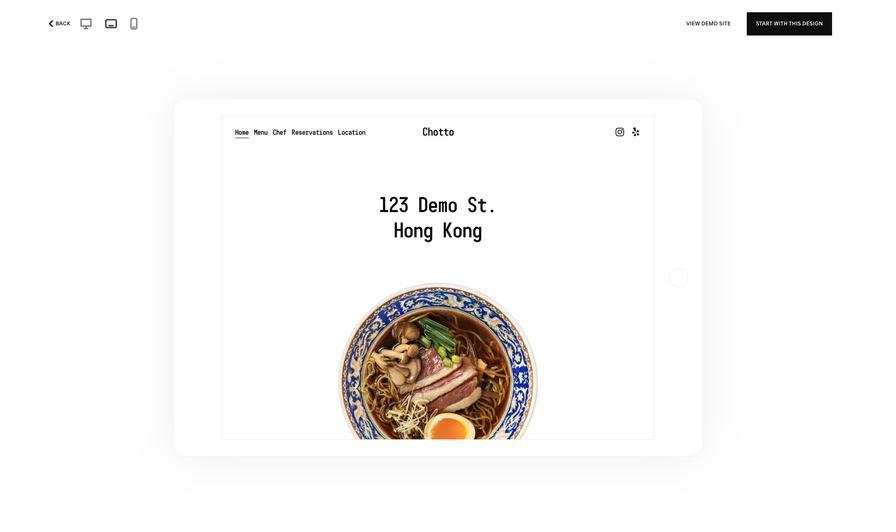 Task type: vqa. For each thing, say whether or not it's contained in the screenshot.
Preview template on a mobile device image
yes



Task type: describe. For each thing, give the bounding box(es) containing it.
demo
[[702, 20, 719, 27]]

store
[[41, 21, 59, 30]]

atlantic image
[[325, 0, 552, 85]]

start
[[757, 20, 773, 27]]

with
[[775, 20, 788, 27]]

view demo site link
[[687, 12, 731, 35]]

start with this design
[[757, 20, 824, 27]]

business
[[296, 21, 325, 30]]

6 - from the left
[[239, 21, 242, 30]]

back
[[56, 20, 71, 27]]

preview template on a tablet device image
[[103, 16, 119, 31]]

services
[[244, 21, 271, 30]]

view demo site
[[687, 20, 731, 27]]

design
[[803, 20, 824, 27]]

tantillo image
[[325, 142, 552, 445]]

2 - from the left
[[93, 21, 96, 30]]

view
[[687, 20, 701, 27]]

portfolio
[[64, 21, 92, 30]]

palmer image
[[581, 142, 809, 445]]

scheduling
[[169, 21, 205, 30]]

atlantic
[[324, 94, 357, 102]]

palmer
[[581, 454, 608, 463]]



Task type: locate. For each thing, give the bounding box(es) containing it.
preview template on a mobile device image
[[128, 17, 140, 30]]

back button
[[44, 14, 73, 33]]

- left preview template on a tablet device icon
[[93, 21, 96, 30]]

-
[[60, 21, 63, 30], [93, 21, 96, 30], [144, 21, 147, 30], [164, 21, 167, 30], [207, 21, 209, 30], [239, 21, 242, 30], [273, 21, 275, 30]]

site
[[720, 20, 731, 27]]

online
[[19, 21, 40, 30]]

1 - from the left
[[60, 21, 63, 30]]

tantillo
[[324, 454, 356, 463]]

this
[[790, 20, 802, 27]]

courses
[[211, 21, 238, 30]]

- right blog
[[164, 21, 167, 30]]

blog
[[148, 21, 163, 30]]

7 - from the left
[[273, 21, 275, 30]]

local
[[277, 21, 294, 30]]

memberships
[[98, 21, 142, 30]]

4 - from the left
[[164, 21, 167, 30]]

- right store
[[60, 21, 63, 30]]

3 - from the left
[[144, 21, 147, 30]]

chotto image
[[68, 142, 296, 436]]

- left blog
[[144, 21, 147, 30]]

- left courses
[[207, 21, 209, 30]]

online store - portfolio - memberships - blog - scheduling - courses - services - local business
[[19, 21, 325, 30]]

start with this design button
[[747, 12, 833, 35]]

- left local
[[273, 21, 275, 30]]

- right courses
[[239, 21, 242, 30]]

5 - from the left
[[207, 21, 209, 30]]

preview template on a desktop device image
[[77, 17, 95, 30]]



